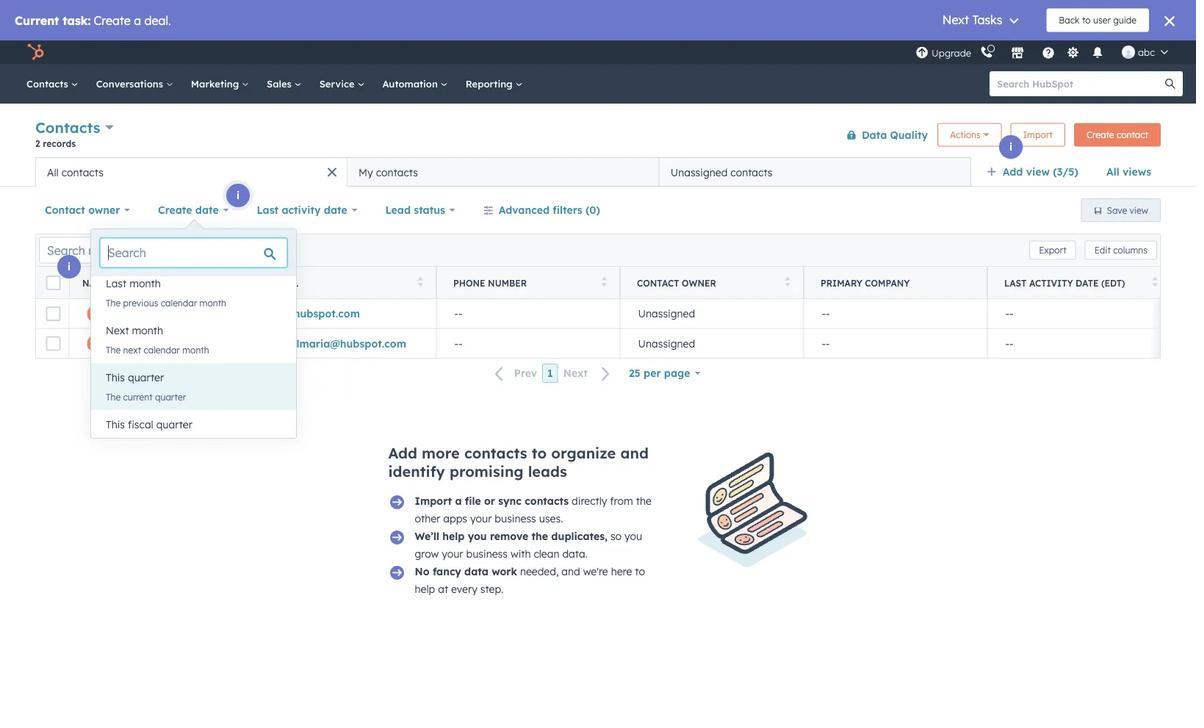 Task type: describe. For each thing, give the bounding box(es) containing it.
create for create date
[[158, 204, 192, 217]]

0 vertical spatial i button
[[1000, 135, 1023, 159]]

import button
[[1011, 123, 1066, 147]]

contact
[[1117, 129, 1149, 140]]

sales link
[[258, 64, 311, 104]]

Search search field
[[100, 238, 288, 268]]

the inside directly from the other apps your business uses.
[[636, 495, 652, 508]]

marketing
[[191, 78, 242, 90]]

1 vertical spatial i button
[[226, 184, 250, 207]]

all contacts button
[[35, 157, 347, 187]]

reporting
[[466, 78, 516, 90]]

contacts inside popup button
[[35, 118, 100, 137]]

a
[[455, 495, 462, 508]]

(0)
[[586, 204, 601, 217]]

grow
[[415, 548, 439, 561]]

identify
[[389, 462, 445, 481]]

(sample for halligan
[[191, 307, 234, 320]]

remove
[[490, 530, 529, 543]]

data
[[465, 565, 489, 578]]

views
[[1123, 165, 1152, 178]]

save
[[1108, 205, 1128, 216]]

sales
[[267, 78, 295, 90]]

25 per page
[[629, 367, 691, 380]]

1 vertical spatial contact
[[637, 278, 680, 289]]

next
[[123, 344, 141, 355]]

bh@hubspot.com button
[[253, 299, 437, 329]]

month up next month button
[[200, 297, 226, 308]]

maria johnson (sample contact)
[[114, 337, 283, 350]]

0 horizontal spatial i button
[[57, 255, 81, 279]]

columns
[[1114, 245, 1148, 256]]

from
[[610, 495, 634, 508]]

marketplaces image
[[1012, 47, 1025, 60]]

phone number
[[454, 278, 527, 289]]

prev
[[514, 367, 537, 380]]

press to sort. element for email
[[418, 277, 423, 289]]

fancy
[[433, 565, 462, 578]]

no fancy data work
[[415, 565, 518, 578]]

next for next month the next calendar month
[[106, 324, 129, 337]]

last for last activity date
[[257, 204, 279, 217]]

Search HubSpot search field
[[990, 71, 1170, 96]]

needed,
[[520, 565, 559, 578]]

clean
[[534, 548, 560, 561]]

with
[[511, 548, 531, 561]]

2 records
[[35, 138, 76, 149]]

last for last month the previous calendar month
[[106, 277, 127, 290]]

quarter down this quarter the current quarter
[[156, 418, 193, 431]]

unassigned contacts
[[671, 166, 773, 179]]

the for this
[[106, 391, 121, 403]]

previous
[[123, 297, 158, 308]]

emailmaria@hubspot.com
[[271, 337, 407, 350]]

menu containing abc
[[915, 40, 1179, 64]]

promising
[[450, 462, 524, 481]]

next month the next calendar month
[[106, 324, 209, 355]]

so you grow your business with clean data.
[[415, 530, 643, 561]]

conversations
[[96, 78, 166, 90]]

view for save
[[1130, 205, 1149, 216]]

maria
[[114, 337, 144, 350]]

primary company column header
[[804, 267, 989, 299]]

brian
[[114, 307, 141, 320]]

here
[[611, 565, 633, 578]]

this fiscal quarter the current fiscal quarter
[[106, 418, 211, 450]]

notifications image
[[1092, 47, 1105, 60]]

other
[[415, 512, 441, 525]]

import for import
[[1024, 129, 1053, 140]]

create date
[[158, 204, 219, 217]]

create contact button
[[1075, 123, 1162, 147]]

last activity date
[[257, 204, 347, 217]]

this for this fiscal quarter
[[106, 418, 125, 431]]

advanced
[[499, 204, 550, 217]]

settings link
[[1065, 44, 1083, 60]]

press to sort. image for last activity date (edt)
[[1153, 277, 1159, 287]]

import a file or sync contacts
[[415, 495, 569, 508]]

press to sort. element for last activity date (edt)
[[1153, 277, 1159, 289]]

i for i button to the top
[[1010, 140, 1013, 153]]

duplicates,
[[552, 530, 608, 543]]

to inside the needed, and we're here to help at every step.
[[635, 565, 645, 578]]

last activity date button
[[247, 196, 367, 225]]

contacts for my contacts
[[376, 166, 418, 179]]

at
[[438, 583, 449, 596]]

save view button
[[1082, 198, 1162, 222]]

emailmaria@hubspot.com link
[[271, 337, 407, 350]]

1 you from the left
[[468, 530, 487, 543]]

0 horizontal spatial the
[[532, 530, 548, 543]]

all views link
[[1098, 157, 1162, 187]]

brian halligan (sample contact) link
[[114, 307, 281, 320]]

service
[[320, 78, 358, 90]]

data
[[862, 128, 888, 141]]

data quality
[[862, 128, 929, 141]]

add more contacts to organize and identify promising leads
[[389, 444, 649, 481]]

create contact
[[1087, 129, 1149, 140]]

hubspot link
[[18, 43, 55, 61]]

1 press to sort. image from the left
[[234, 277, 240, 287]]

edit columns
[[1095, 245, 1148, 256]]

we'll
[[415, 530, 440, 543]]

contact owner button
[[35, 196, 140, 225]]

help button
[[1037, 40, 1062, 64]]

-- button for bh@hubspot.com
[[437, 299, 620, 329]]

the for next
[[106, 344, 121, 355]]

search image
[[1166, 79, 1176, 89]]

your inside so you grow your business with clean data.
[[442, 548, 464, 561]]

25 per page button
[[620, 359, 710, 388]]

i for middle i button
[[237, 189, 240, 202]]

contacts for all contacts
[[61, 166, 104, 179]]

0 vertical spatial contacts
[[26, 78, 71, 90]]

list box containing last month
[[91, 269, 296, 457]]

advanced filters (0)
[[499, 204, 601, 217]]

this quarter the current quarter
[[106, 371, 186, 403]]

the for last
[[106, 297, 121, 308]]

upgrade image
[[916, 47, 929, 60]]

date inside dropdown button
[[195, 204, 219, 217]]

contact inside popup button
[[45, 204, 85, 217]]

1 press to sort. element from the left
[[234, 277, 240, 289]]

quarter down next
[[128, 371, 164, 384]]

calendar for next month
[[144, 344, 180, 355]]

add view (3/5) button
[[978, 157, 1098, 187]]

service link
[[311, 64, 374, 104]]

calling icon button
[[975, 42, 1000, 62]]

unassigned button for emailmaria@hubspot.com
[[620, 329, 804, 358]]

calling icon image
[[981, 46, 994, 59]]

brian halligan (sample contact)
[[114, 307, 281, 320]]



Task type: vqa. For each thing, say whether or not it's contained in the screenshot.


Task type: locate. For each thing, give the bounding box(es) containing it.
month up this quarter button
[[182, 344, 209, 355]]

and inside add more contacts to organize and identify promising leads
[[621, 444, 649, 462]]

i up 'add view (3/5)' popup button
[[1010, 140, 1013, 153]]

1 horizontal spatial last
[[257, 204, 279, 217]]

1 horizontal spatial the
[[636, 495, 652, 508]]

actions button
[[938, 123, 1003, 147]]

marketplaces button
[[1003, 40, 1034, 64]]

(3/5)
[[1054, 165, 1079, 178]]

1 vertical spatial to
[[635, 565, 645, 578]]

3 press to sort. image from the left
[[1153, 277, 1159, 287]]

all views
[[1107, 165, 1152, 178]]

date inside popup button
[[324, 204, 347, 217]]

contact owner inside popup button
[[45, 204, 120, 217]]

2 current from the top
[[123, 439, 153, 450]]

we'll help you remove the duplicates,
[[415, 530, 608, 543]]

1 date from the left
[[195, 204, 219, 217]]

2 all from the left
[[47, 166, 59, 179]]

month up next
[[132, 324, 163, 337]]

2 horizontal spatial last
[[1005, 278, 1027, 289]]

month
[[129, 277, 161, 290], [200, 297, 226, 308], [132, 324, 163, 337], [182, 344, 209, 355]]

contacts inside add more contacts to organize and identify promising leads
[[465, 444, 528, 462]]

3 press to sort. element from the left
[[602, 277, 607, 289]]

records
[[43, 138, 76, 149]]

export
[[1040, 245, 1067, 256]]

1 vertical spatial create
[[158, 204, 192, 217]]

you right so at right
[[625, 530, 643, 543]]

1 horizontal spatial view
[[1130, 205, 1149, 216]]

create inside dropdown button
[[158, 204, 192, 217]]

settings image
[[1067, 47, 1080, 60]]

1 vertical spatial contact)
[[239, 337, 283, 350]]

press to sort. image
[[418, 277, 423, 287], [786, 277, 791, 287]]

import inside button
[[1024, 129, 1053, 140]]

page
[[664, 367, 691, 380]]

unassigned contacts button
[[660, 157, 972, 187]]

contacts banner
[[35, 116, 1162, 157]]

owner inside 'contact owner' popup button
[[88, 204, 120, 217]]

menu
[[915, 40, 1179, 64]]

last left the activity
[[1005, 278, 1027, 289]]

add inside add more contacts to organize and identify promising leads
[[389, 444, 418, 462]]

activity
[[1030, 278, 1074, 289]]

number
[[488, 278, 527, 289]]

the inside this quarter the current quarter
[[106, 391, 121, 403]]

1 horizontal spatial your
[[470, 512, 492, 525]]

view for add
[[1027, 165, 1050, 178]]

0 horizontal spatial contact
[[45, 204, 85, 217]]

this inside this quarter the current quarter
[[106, 371, 125, 384]]

0 horizontal spatial fiscal
[[128, 418, 153, 431]]

0 vertical spatial your
[[470, 512, 492, 525]]

halligan
[[145, 307, 188, 320]]

3 the from the top
[[106, 391, 121, 403]]

list box
[[91, 269, 296, 457]]

1 horizontal spatial press to sort. image
[[602, 277, 607, 287]]

Search name, phone, email addresses, or company search field
[[39, 237, 212, 264]]

to left organize
[[532, 444, 547, 462]]

all inside all contacts "button"
[[47, 166, 59, 179]]

notifications button
[[1086, 40, 1111, 64]]

2 press to sort. element from the left
[[418, 277, 423, 289]]

0 vertical spatial create
[[1087, 129, 1115, 140]]

edit
[[1095, 245, 1111, 256]]

contacts down hubspot link
[[26, 78, 71, 90]]

export button
[[1030, 241, 1077, 260]]

the
[[636, 495, 652, 508], [532, 530, 548, 543]]

help inside the needed, and we're here to help at every step.
[[415, 583, 435, 596]]

2 horizontal spatial press to sort. image
[[1153, 277, 1159, 287]]

1 horizontal spatial add
[[1003, 165, 1024, 178]]

1 horizontal spatial next
[[564, 367, 588, 380]]

0 horizontal spatial your
[[442, 548, 464, 561]]

quarter down this quarter button
[[180, 439, 211, 450]]

bh@hubspot.com link
[[271, 307, 360, 320]]

calendar inside last month the previous calendar month
[[161, 297, 197, 308]]

all for all views
[[1107, 165, 1120, 178]]

file
[[465, 495, 481, 508]]

gary orlando image
[[1123, 46, 1136, 59]]

advanced filters (0) button
[[474, 196, 610, 225]]

1 -- button from the top
[[437, 299, 620, 329]]

help image
[[1043, 47, 1056, 60]]

0 vertical spatial contact owner
[[45, 204, 120, 217]]

press to sort. image
[[234, 277, 240, 287], [602, 277, 607, 287], [1153, 277, 1159, 287]]

view inside 'add view (3/5)' popup button
[[1027, 165, 1050, 178]]

you left remove
[[468, 530, 487, 543]]

next for next
[[564, 367, 588, 380]]

1 horizontal spatial all
[[1107, 165, 1120, 178]]

1 vertical spatial owner
[[682, 278, 717, 289]]

automation
[[383, 78, 441, 90]]

unassigned inside unassigned contacts button
[[671, 166, 728, 179]]

or
[[484, 495, 495, 508]]

contacts
[[26, 78, 71, 90], [35, 118, 100, 137]]

primary company
[[821, 278, 910, 289]]

1 horizontal spatial contact owner
[[637, 278, 717, 289]]

quarter up this fiscal quarter button
[[155, 391, 186, 403]]

all inside all views link
[[1107, 165, 1120, 178]]

no
[[415, 565, 430, 578]]

to inside add more contacts to organize and identify promising leads
[[532, 444, 547, 462]]

unassigned for bh@hubspot.com
[[638, 307, 696, 320]]

0 vertical spatial the
[[636, 495, 652, 508]]

uses.
[[539, 512, 563, 525]]

all down 2 records
[[47, 166, 59, 179]]

0 horizontal spatial press to sort. image
[[418, 277, 423, 287]]

0 vertical spatial and
[[621, 444, 649, 462]]

create inside button
[[1087, 129, 1115, 140]]

1 vertical spatial and
[[562, 565, 581, 578]]

2 you from the left
[[625, 530, 643, 543]]

unassigned for emailmaria@hubspot.com
[[638, 337, 696, 350]]

this quarter button
[[91, 363, 296, 393]]

create left contact
[[1087, 129, 1115, 140]]

current down this quarter the current quarter
[[123, 439, 153, 450]]

the inside next month the next calendar month
[[106, 344, 121, 355]]

1 horizontal spatial and
[[621, 444, 649, 462]]

help down apps
[[443, 530, 465, 543]]

import up other
[[415, 495, 452, 508]]

1 vertical spatial the
[[532, 530, 548, 543]]

this fiscal quarter button
[[91, 410, 296, 440]]

hubspot image
[[26, 43, 44, 61]]

your inside directly from the other apps your business uses.
[[470, 512, 492, 525]]

quality
[[891, 128, 929, 141]]

your up fancy
[[442, 548, 464, 561]]

0 vertical spatial import
[[1024, 129, 1053, 140]]

1 vertical spatial import
[[415, 495, 452, 508]]

2 -- button from the top
[[437, 329, 620, 358]]

last month the previous calendar month
[[106, 277, 226, 308]]

1 vertical spatial (sample
[[193, 337, 236, 350]]

search button
[[1159, 71, 1184, 96]]

your down the file
[[470, 512, 492, 525]]

help
[[443, 530, 465, 543], [415, 583, 435, 596]]

0 horizontal spatial last
[[106, 277, 127, 290]]

1 vertical spatial add
[[389, 444, 418, 462]]

5 press to sort. element from the left
[[1153, 277, 1159, 289]]

import for import a file or sync contacts
[[415, 495, 452, 508]]

calendar inside next month the next calendar month
[[144, 344, 180, 355]]

0 vertical spatial help
[[443, 530, 465, 543]]

0 horizontal spatial to
[[532, 444, 547, 462]]

1 vertical spatial contacts
[[35, 118, 100, 137]]

i for the left i button
[[68, 260, 71, 273]]

1 vertical spatial i
[[237, 189, 240, 202]]

0 horizontal spatial help
[[415, 583, 435, 596]]

edit columns button
[[1086, 241, 1158, 260]]

i button up "add view (3/5)"
[[1000, 135, 1023, 159]]

i down 'contact owner' popup button at the left of the page
[[68, 260, 71, 273]]

and up the from
[[621, 444, 649, 462]]

0 horizontal spatial create
[[158, 204, 192, 217]]

pagination navigation
[[486, 364, 620, 383]]

(sample for johnson
[[193, 337, 236, 350]]

this down next
[[106, 371, 125, 384]]

all
[[1107, 165, 1120, 178], [47, 166, 59, 179]]

all left views
[[1107, 165, 1120, 178]]

0 horizontal spatial press to sort. image
[[234, 277, 240, 287]]

1 button
[[543, 364, 559, 383]]

-- button up prev
[[437, 329, 620, 358]]

1 vertical spatial view
[[1130, 205, 1149, 216]]

the up clean
[[532, 530, 548, 543]]

to right here
[[635, 565, 645, 578]]

name
[[82, 278, 109, 289]]

view inside save view button
[[1130, 205, 1149, 216]]

4 the from the top
[[106, 439, 121, 450]]

1 horizontal spatial i button
[[226, 184, 250, 207]]

-- button for emailmaria@hubspot.com
[[437, 329, 620, 358]]

press to sort. element for phone number
[[602, 277, 607, 289]]

date right activity
[[324, 204, 347, 217]]

0 horizontal spatial owner
[[88, 204, 120, 217]]

directly from the other apps your business uses.
[[415, 495, 652, 525]]

0 vertical spatial contact)
[[237, 307, 281, 320]]

my contacts button
[[347, 157, 660, 187]]

2 vertical spatial unassigned
[[638, 337, 696, 350]]

press to sort. image left primary
[[786, 277, 791, 287]]

press to sort. image for contact owner
[[786, 277, 791, 287]]

reporting link
[[457, 64, 532, 104]]

2 horizontal spatial i button
[[1000, 135, 1023, 159]]

press to sort. image for email
[[418, 277, 423, 287]]

the down name on the top left of the page
[[106, 297, 121, 308]]

2 this from the top
[[106, 418, 125, 431]]

business inside directly from the other apps your business uses.
[[495, 512, 537, 525]]

company
[[866, 278, 910, 289]]

directly
[[572, 495, 608, 508]]

contact) for emailmaria@hubspot.com
[[239, 337, 283, 350]]

1 vertical spatial help
[[415, 583, 435, 596]]

2 date from the left
[[324, 204, 347, 217]]

business up the data
[[466, 548, 508, 561]]

primary
[[821, 278, 863, 289]]

1 horizontal spatial press to sort. image
[[786, 277, 791, 287]]

0 horizontal spatial and
[[562, 565, 581, 578]]

create
[[1087, 129, 1115, 140], [158, 204, 192, 217]]

view right the save
[[1130, 205, 1149, 216]]

business inside so you grow your business with clean data.
[[466, 548, 508, 561]]

2 horizontal spatial i
[[1010, 140, 1013, 153]]

1 vertical spatial this
[[106, 418, 125, 431]]

and inside the needed, and we're here to help at every step.
[[562, 565, 581, 578]]

upgrade
[[932, 47, 972, 59]]

import
[[1024, 129, 1053, 140], [415, 495, 452, 508]]

0 vertical spatial contact
[[45, 204, 85, 217]]

contacts up records
[[35, 118, 100, 137]]

you
[[468, 530, 487, 543], [625, 530, 643, 543]]

contact) for bh@hubspot.com
[[237, 307, 281, 320]]

1 horizontal spatial help
[[443, 530, 465, 543]]

contact)
[[237, 307, 281, 320], [239, 337, 283, 350]]

(sample
[[191, 307, 234, 320], [193, 337, 236, 350]]

actions
[[951, 129, 981, 140]]

next right 1 button
[[564, 367, 588, 380]]

0 horizontal spatial contact owner
[[45, 204, 120, 217]]

activity
[[282, 204, 321, 217]]

0 vertical spatial to
[[532, 444, 547, 462]]

press to sort. element for contact owner
[[786, 277, 791, 289]]

0 vertical spatial (sample
[[191, 307, 234, 320]]

1 horizontal spatial create
[[1087, 129, 1115, 140]]

date
[[1076, 278, 1099, 289]]

2 the from the top
[[106, 344, 121, 355]]

leads
[[528, 462, 567, 481]]

1 vertical spatial your
[[442, 548, 464, 561]]

0 horizontal spatial add
[[389, 444, 418, 462]]

(sample up maria johnson (sample contact)
[[191, 307, 234, 320]]

this for this quarter
[[106, 371, 125, 384]]

create down all contacts "button"
[[158, 204, 192, 217]]

last for last activity date (edt)
[[1005, 278, 1027, 289]]

last inside last month the previous calendar month
[[106, 277, 127, 290]]

1 current from the top
[[123, 391, 153, 403]]

0 horizontal spatial import
[[415, 495, 452, 508]]

0 vertical spatial current
[[123, 391, 153, 403]]

0 horizontal spatial view
[[1027, 165, 1050, 178]]

this inside "this fiscal quarter the current fiscal quarter"
[[106, 418, 125, 431]]

1 vertical spatial fiscal
[[155, 439, 177, 450]]

0 horizontal spatial i
[[68, 260, 71, 273]]

press to sort. element
[[234, 277, 240, 289], [418, 277, 423, 289], [602, 277, 607, 289], [786, 277, 791, 289], [1153, 277, 1159, 289]]

0 vertical spatial owner
[[88, 204, 120, 217]]

i button left name on the top left of the page
[[57, 255, 81, 279]]

contacts for unassigned contacts
[[731, 166, 773, 179]]

1 vertical spatial business
[[466, 548, 508, 561]]

1 vertical spatial current
[[123, 439, 153, 450]]

and
[[621, 444, 649, 462], [562, 565, 581, 578]]

2 vertical spatial i button
[[57, 255, 81, 279]]

bh@hubspot.com
[[271, 307, 360, 320]]

i
[[1010, 140, 1013, 153], [237, 189, 240, 202], [68, 260, 71, 273]]

i button right create date
[[226, 184, 250, 207]]

4 press to sort. element from the left
[[786, 277, 791, 289]]

press to sort. image left phone
[[418, 277, 423, 287]]

1 vertical spatial calendar
[[144, 344, 180, 355]]

import up "add view (3/5)"
[[1024, 129, 1053, 140]]

phone
[[454, 278, 486, 289]]

this down this quarter the current quarter
[[106, 418, 125, 431]]

business up we'll help you remove the duplicates,
[[495, 512, 537, 525]]

add left more
[[389, 444, 418, 462]]

calendar for last month
[[161, 297, 197, 308]]

1 horizontal spatial to
[[635, 565, 645, 578]]

sync
[[499, 495, 522, 508]]

add for add more contacts to organize and identify promising leads
[[389, 444, 418, 462]]

current inside this quarter the current quarter
[[123, 391, 153, 403]]

-- button
[[437, 299, 620, 329], [437, 329, 620, 358]]

1 press to sort. image from the left
[[418, 277, 423, 287]]

needed, and we're here to help at every step.
[[415, 565, 645, 596]]

2 unassigned button from the top
[[620, 329, 804, 358]]

1 vertical spatial unassigned
[[638, 307, 696, 320]]

current up "this fiscal quarter the current fiscal quarter"
[[123, 391, 153, 403]]

you inside so you grow your business with clean data.
[[625, 530, 643, 543]]

0 vertical spatial add
[[1003, 165, 1024, 178]]

fiscal
[[128, 418, 153, 431], [155, 439, 177, 450]]

1 this from the top
[[106, 371, 125, 384]]

last up previous
[[106, 277, 127, 290]]

unassigned button for bh@hubspot.com
[[620, 299, 804, 329]]

(sample down brian halligan (sample contact)
[[193, 337, 236, 350]]

help down no
[[415, 583, 435, 596]]

1 horizontal spatial owner
[[682, 278, 717, 289]]

contacts inside "button"
[[61, 166, 104, 179]]

the right the from
[[636, 495, 652, 508]]

2 press to sort. image from the left
[[786, 277, 791, 287]]

contacts button
[[35, 117, 114, 138]]

unassigned
[[671, 166, 728, 179], [638, 307, 696, 320], [638, 337, 696, 350]]

your
[[470, 512, 492, 525], [442, 548, 464, 561]]

0 vertical spatial unassigned
[[671, 166, 728, 179]]

work
[[492, 565, 518, 578]]

1 horizontal spatial you
[[625, 530, 643, 543]]

0 vertical spatial view
[[1027, 165, 1050, 178]]

view left '(3/5)'
[[1027, 165, 1050, 178]]

(edt)
[[1102, 278, 1126, 289]]

0 vertical spatial business
[[495, 512, 537, 525]]

0 horizontal spatial date
[[195, 204, 219, 217]]

0 vertical spatial fiscal
[[128, 418, 153, 431]]

1
[[548, 367, 553, 380]]

0 horizontal spatial you
[[468, 530, 487, 543]]

current inside "this fiscal quarter the current fiscal quarter"
[[123, 439, 153, 450]]

the down 'maria'
[[106, 391, 121, 403]]

all for all contacts
[[47, 166, 59, 179]]

maria johnson (sample contact) link
[[114, 337, 283, 350]]

0 vertical spatial i
[[1010, 140, 1013, 153]]

next down brian
[[106, 324, 129, 337]]

2 press to sort. image from the left
[[602, 277, 607, 287]]

the inside "this fiscal quarter the current fiscal quarter"
[[106, 439, 121, 450]]

last inside last activity date popup button
[[257, 204, 279, 217]]

the inside last month the previous calendar month
[[106, 297, 121, 308]]

add for add view (3/5)
[[1003, 165, 1024, 178]]

1 unassigned button from the top
[[620, 299, 804, 329]]

contact) down email
[[237, 307, 281, 320]]

last
[[257, 204, 279, 217], [106, 277, 127, 290], [1005, 278, 1027, 289]]

the left next
[[106, 344, 121, 355]]

contact owner
[[45, 204, 120, 217], [637, 278, 717, 289]]

data.
[[563, 548, 588, 561]]

press to sort. image for phone number
[[602, 277, 607, 287]]

0 horizontal spatial next
[[106, 324, 129, 337]]

contact) down bh@hubspot.com
[[239, 337, 283, 350]]

1 horizontal spatial import
[[1024, 129, 1053, 140]]

-- button down number
[[437, 299, 620, 329]]

next inside button
[[564, 367, 588, 380]]

1 horizontal spatial fiscal
[[155, 439, 177, 450]]

the down this quarter the current quarter
[[106, 439, 121, 450]]

and down data.
[[562, 565, 581, 578]]

2 vertical spatial i
[[68, 260, 71, 273]]

1 horizontal spatial i
[[237, 189, 240, 202]]

all contacts
[[47, 166, 104, 179]]

1 vertical spatial next
[[564, 367, 588, 380]]

data quality button
[[837, 120, 929, 150]]

0 vertical spatial calendar
[[161, 297, 197, 308]]

0 vertical spatial next
[[106, 324, 129, 337]]

i down all contacts "button"
[[237, 189, 240, 202]]

the
[[106, 297, 121, 308], [106, 344, 121, 355], [106, 391, 121, 403], [106, 439, 121, 450]]

filters
[[553, 204, 583, 217]]

month up previous
[[129, 277, 161, 290]]

-
[[455, 307, 459, 320], [459, 307, 463, 320], [822, 307, 826, 320], [826, 307, 830, 320], [1006, 307, 1010, 320], [1010, 307, 1014, 320], [455, 337, 459, 350], [459, 337, 463, 350], [822, 337, 826, 350], [826, 337, 830, 350], [1006, 337, 1010, 350], [1010, 337, 1014, 350]]

create for create contact
[[1087, 129, 1115, 140]]

0 vertical spatial this
[[106, 371, 125, 384]]

1 vertical spatial contact owner
[[637, 278, 717, 289]]

1 horizontal spatial date
[[324, 204, 347, 217]]

1 the from the top
[[106, 297, 121, 308]]

0 horizontal spatial all
[[47, 166, 59, 179]]

prev button
[[486, 364, 543, 383]]

1 horizontal spatial contact
[[637, 278, 680, 289]]

next inside next month the next calendar month
[[106, 324, 129, 337]]

last left activity
[[257, 204, 279, 217]]

apps
[[444, 512, 468, 525]]

date down all contacts "button"
[[195, 204, 219, 217]]

1 all from the left
[[1107, 165, 1120, 178]]

add down import button at the top right of the page
[[1003, 165, 1024, 178]]

add inside 'add view (3/5)' popup button
[[1003, 165, 1024, 178]]



